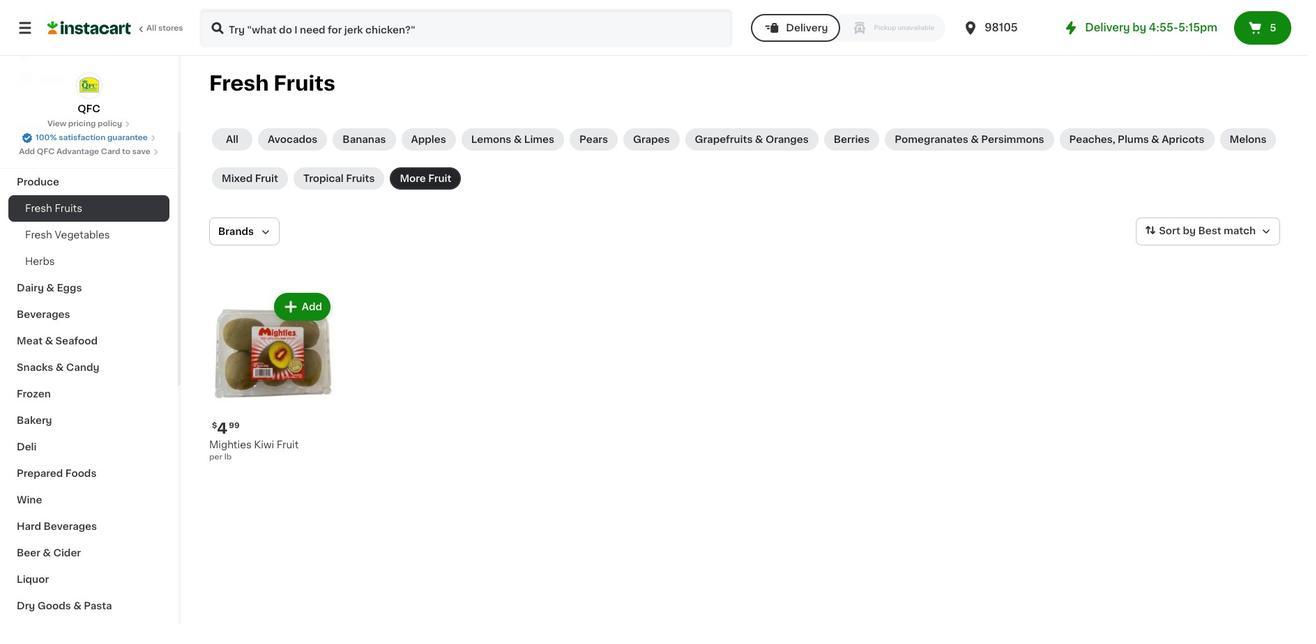 Task type: describe. For each thing, give the bounding box(es) containing it.
herbs
[[25, 257, 55, 266]]

tropical fruits link
[[294, 167, 384, 190]]

best
[[1198, 226, 1221, 236]]

per
[[209, 453, 222, 461]]

4:55-
[[1149, 22, 1178, 33]]

pricing
[[68, 120, 96, 128]]

5 button
[[1234, 11, 1291, 45]]

100% satisfaction guarantee button
[[22, 130, 156, 144]]

bananas
[[343, 135, 386, 144]]

to
[[122, 148, 130, 155]]

$ 4 99
[[212, 421, 240, 436]]

& for oranges
[[755, 135, 763, 144]]

mighties kiwi fruit per lb
[[209, 440, 299, 461]]

cider
[[53, 548, 81, 558]]

herbs link
[[8, 248, 169, 275]]

fruit for mixed fruit
[[255, 174, 278, 183]]

policy
[[98, 120, 122, 128]]

more
[[400, 174, 426, 183]]

berries
[[834, 135, 870, 144]]

it
[[61, 47, 68, 56]]

view pricing policy
[[47, 120, 122, 128]]

avocados
[[268, 135, 317, 144]]

grapes
[[633, 135, 670, 144]]

oranges
[[766, 135, 809, 144]]

brands button
[[209, 218, 280, 245]]

apricots
[[1162, 135, 1205, 144]]

melons
[[1230, 135, 1267, 144]]

save
[[132, 148, 150, 155]]

1 vertical spatial beverages
[[44, 522, 97, 531]]

fruit inside mighties kiwi fruit per lb
[[277, 440, 299, 450]]

tropical
[[303, 174, 344, 183]]

bananas link
[[333, 128, 396, 151]]

qfc logo image
[[76, 73, 102, 99]]

meat & seafood
[[17, 336, 98, 346]]

1 vertical spatial fruits
[[346, 174, 375, 183]]

grapes link
[[623, 128, 680, 151]]

98105 button
[[962, 8, 1046, 47]]

candy
[[66, 363, 99, 372]]

beer & cider
[[17, 548, 81, 558]]

snacks
[[17, 363, 53, 372]]

add qfc advantage card to save
[[19, 148, 150, 155]]

qfc inside qfc link
[[78, 104, 100, 114]]

thanksgiving
[[17, 151, 84, 160]]

view pricing policy link
[[47, 119, 130, 130]]

mighties
[[209, 440, 252, 450]]

hard beverages link
[[8, 513, 169, 540]]

goods
[[37, 601, 71, 611]]

$
[[212, 422, 217, 430]]

fresh fruits link
[[8, 195, 169, 222]]

& right plums
[[1151, 135, 1159, 144]]

again
[[70, 47, 98, 56]]

snacks & candy
[[17, 363, 99, 372]]

pears link
[[570, 128, 618, 151]]

lemons & limes
[[471, 135, 554, 144]]

hard beverages
[[17, 522, 97, 531]]

peaches, plums & apricots link
[[1059, 128, 1214, 151]]

fresh vegetables
[[25, 230, 110, 240]]

fresh for fresh vegetables link
[[25, 230, 52, 240]]

limes
[[524, 135, 554, 144]]

dry goods & pasta
[[17, 601, 112, 611]]

seafood
[[55, 336, 98, 346]]

service type group
[[751, 14, 946, 42]]

& for limes
[[514, 135, 522, 144]]

& for seafood
[[45, 336, 53, 346]]

& for persimmons
[[971, 135, 979, 144]]

fresh vegetables link
[[8, 222, 169, 248]]

4
[[217, 421, 227, 436]]

grapefruits
[[695, 135, 753, 144]]

best match
[[1198, 226, 1256, 236]]

all stores
[[146, 24, 183, 32]]

bakery link
[[8, 407, 169, 434]]

advantage
[[56, 148, 99, 155]]

vegetables
[[55, 230, 110, 240]]

& for cider
[[43, 548, 51, 558]]

snacks & candy link
[[8, 354, 169, 381]]

all link
[[212, 128, 252, 151]]



Task type: vqa. For each thing, say whether or not it's contained in the screenshot.
Snacks & Candy
yes



Task type: locate. For each thing, give the bounding box(es) containing it.
peaches, plums & apricots
[[1069, 135, 1205, 144]]

pears
[[580, 135, 608, 144]]

& left limes
[[514, 135, 522, 144]]

lists link
[[8, 66, 169, 93]]

by for sort
[[1183, 226, 1196, 236]]

& left eggs
[[46, 283, 54, 293]]

frozen link
[[8, 381, 169, 407]]

apples
[[411, 135, 446, 144]]

fresh up herbs
[[25, 230, 52, 240]]

stores
[[158, 24, 183, 32]]

by right sort
[[1183, 226, 1196, 236]]

pomegranates
[[895, 135, 968, 144]]

fruit for more fruit
[[428, 174, 451, 183]]

0 vertical spatial by
[[1133, 22, 1146, 33]]

dairy & eggs
[[17, 283, 82, 293]]

2 vertical spatial fresh
[[25, 230, 52, 240]]

meat & seafood link
[[8, 328, 169, 354]]

1 horizontal spatial by
[[1183, 226, 1196, 236]]

deli
[[17, 442, 37, 452]]

5
[[1270, 23, 1276, 33]]

delivery for delivery by 4:55-5:15pm
[[1085, 22, 1130, 33]]

card
[[101, 148, 120, 155]]

fruits up avocados link
[[274, 73, 335, 93]]

tropical fruits
[[303, 174, 375, 183]]

add for add
[[302, 302, 322, 312]]

view
[[47, 120, 66, 128]]

berries link
[[824, 128, 879, 151]]

fruit right kiwi
[[277, 440, 299, 450]]

& right beer
[[43, 548, 51, 558]]

qfc up 'view pricing policy' link
[[78, 104, 100, 114]]

0 horizontal spatial fresh fruits
[[25, 204, 82, 213]]

fresh for fresh fruits link
[[25, 204, 52, 213]]

1 vertical spatial add
[[302, 302, 322, 312]]

& left 'pasta'
[[73, 601, 81, 611]]

& left persimmons
[[971, 135, 979, 144]]

add button
[[275, 294, 329, 319]]

lb
[[224, 453, 232, 461]]

add inside button
[[302, 302, 322, 312]]

100% satisfaction guarantee
[[36, 134, 148, 142]]

kiwi
[[254, 440, 274, 450]]

frozen
[[17, 389, 51, 399]]

melons link
[[1220, 128, 1276, 151]]

& right the meat
[[45, 336, 53, 346]]

mixed fruit
[[222, 174, 278, 183]]

2 vertical spatial fruits
[[55, 204, 82, 213]]

pomegranates & persimmons
[[895, 135, 1044, 144]]

peaches,
[[1069, 135, 1115, 144]]

hard
[[17, 522, 41, 531]]

beverages link
[[8, 301, 169, 328]]

dairy & eggs link
[[8, 275, 169, 301]]

0 vertical spatial fresh fruits
[[209, 73, 335, 93]]

produce
[[17, 177, 59, 187]]

buy
[[39, 47, 59, 56]]

all
[[146, 24, 156, 32], [226, 135, 239, 144]]

delivery by 4:55-5:15pm link
[[1063, 20, 1217, 36]]

0 horizontal spatial all
[[146, 24, 156, 32]]

fresh down the produce in the top left of the page
[[25, 204, 52, 213]]

1 horizontal spatial fruits
[[274, 73, 335, 93]]

1 vertical spatial fresh fruits
[[25, 204, 82, 213]]

0 horizontal spatial delivery
[[786, 23, 828, 33]]

& left candy
[[56, 363, 64, 372]]

lemons
[[471, 135, 511, 144]]

fresh fruits
[[209, 73, 335, 93], [25, 204, 82, 213]]

fresh fruits up avocados
[[209, 73, 335, 93]]

1 horizontal spatial fresh fruits
[[209, 73, 335, 93]]

produce link
[[8, 169, 169, 195]]

bakery
[[17, 416, 52, 425]]

buy it again
[[39, 47, 98, 56]]

by inside field
[[1183, 226, 1196, 236]]

add for add qfc advantage card to save
[[19, 148, 35, 155]]

0 vertical spatial qfc
[[78, 104, 100, 114]]

lemons & limes link
[[461, 128, 564, 151]]

sort
[[1159, 226, 1180, 236]]

all left stores
[[146, 24, 156, 32]]

satisfaction
[[59, 134, 105, 142]]

dry
[[17, 601, 35, 611]]

1 vertical spatial all
[[226, 135, 239, 144]]

qfc inside "add qfc advantage card to save" link
[[37, 148, 55, 155]]

fruits up fresh vegetables
[[55, 204, 82, 213]]

beverages
[[17, 310, 70, 319], [44, 522, 97, 531]]

sort by
[[1159, 226, 1196, 236]]

1 horizontal spatial all
[[226, 135, 239, 144]]

beer
[[17, 548, 40, 558]]

0 horizontal spatial qfc
[[37, 148, 55, 155]]

2 horizontal spatial fruits
[[346, 174, 375, 183]]

match
[[1224, 226, 1256, 236]]

0 horizontal spatial fruits
[[55, 204, 82, 213]]

1 horizontal spatial delivery
[[1085, 22, 1130, 33]]

persimmons
[[981, 135, 1044, 144]]

lists
[[39, 75, 63, 84]]

qfc down 100%
[[37, 148, 55, 155]]

grapefruits & oranges link
[[685, 128, 818, 151]]

0 vertical spatial add
[[19, 148, 35, 155]]

thanksgiving link
[[8, 142, 169, 169]]

pasta
[[84, 601, 112, 611]]

beverages down dairy & eggs
[[17, 310, 70, 319]]

prepared
[[17, 469, 63, 478]]

all stores link
[[47, 8, 184, 47]]

instacart logo image
[[47, 20, 131, 36]]

grapefruits & oranges
[[695, 135, 809, 144]]

all for all
[[226, 135, 239, 144]]

5:15pm
[[1178, 22, 1217, 33]]

0 vertical spatial all
[[146, 24, 156, 32]]

delivery for delivery
[[786, 23, 828, 33]]

1 horizontal spatial qfc
[[78, 104, 100, 114]]

1 horizontal spatial add
[[302, 302, 322, 312]]

1 vertical spatial qfc
[[37, 148, 55, 155]]

& for eggs
[[46, 283, 54, 293]]

None search field
[[199, 8, 733, 47]]

1 vertical spatial by
[[1183, 226, 1196, 236]]

dairy
[[17, 283, 44, 293]]

fruit right 'mixed'
[[255, 174, 278, 183]]

0 horizontal spatial add
[[19, 148, 35, 155]]

all for all stores
[[146, 24, 156, 32]]

delivery inside button
[[786, 23, 828, 33]]

Best match Sort by field
[[1136, 218, 1280, 245]]

1 vertical spatial fresh
[[25, 204, 52, 213]]

product group
[[209, 290, 333, 463]]

more fruit link
[[390, 167, 461, 190]]

apples link
[[401, 128, 456, 151]]

beverages up cider
[[44, 522, 97, 531]]

0 horizontal spatial by
[[1133, 22, 1146, 33]]

99
[[229, 422, 240, 430]]

100%
[[36, 134, 57, 142]]

&
[[514, 135, 522, 144], [755, 135, 763, 144], [971, 135, 979, 144], [1151, 135, 1159, 144], [46, 283, 54, 293], [45, 336, 53, 346], [56, 363, 64, 372], [43, 548, 51, 558], [73, 601, 81, 611]]

Search field
[[201, 10, 732, 46]]

by left 4:55-
[[1133, 22, 1146, 33]]

0 vertical spatial beverages
[[17, 310, 70, 319]]

& for candy
[[56, 363, 64, 372]]

0 vertical spatial fresh
[[209, 73, 269, 93]]

fruits right tropical
[[346, 174, 375, 183]]

fresh fruits up fresh vegetables
[[25, 204, 82, 213]]

fresh fruits inside fresh fruits link
[[25, 204, 82, 213]]

mixed fruit link
[[212, 167, 288, 190]]

qfc link
[[76, 73, 102, 116]]

fresh up all link
[[209, 73, 269, 93]]

& left "oranges"
[[755, 135, 763, 144]]

brands
[[218, 227, 254, 236]]

liquor
[[17, 575, 49, 584]]

by for delivery
[[1133, 22, 1146, 33]]

prepared foods link
[[8, 460, 169, 487]]

0 vertical spatial fruits
[[274, 73, 335, 93]]

all up 'mixed'
[[226, 135, 239, 144]]

fruit right more
[[428, 174, 451, 183]]

beer & cider link
[[8, 540, 169, 566]]

98105
[[985, 22, 1018, 33]]

eggs
[[57, 283, 82, 293]]

add
[[19, 148, 35, 155], [302, 302, 322, 312]]



